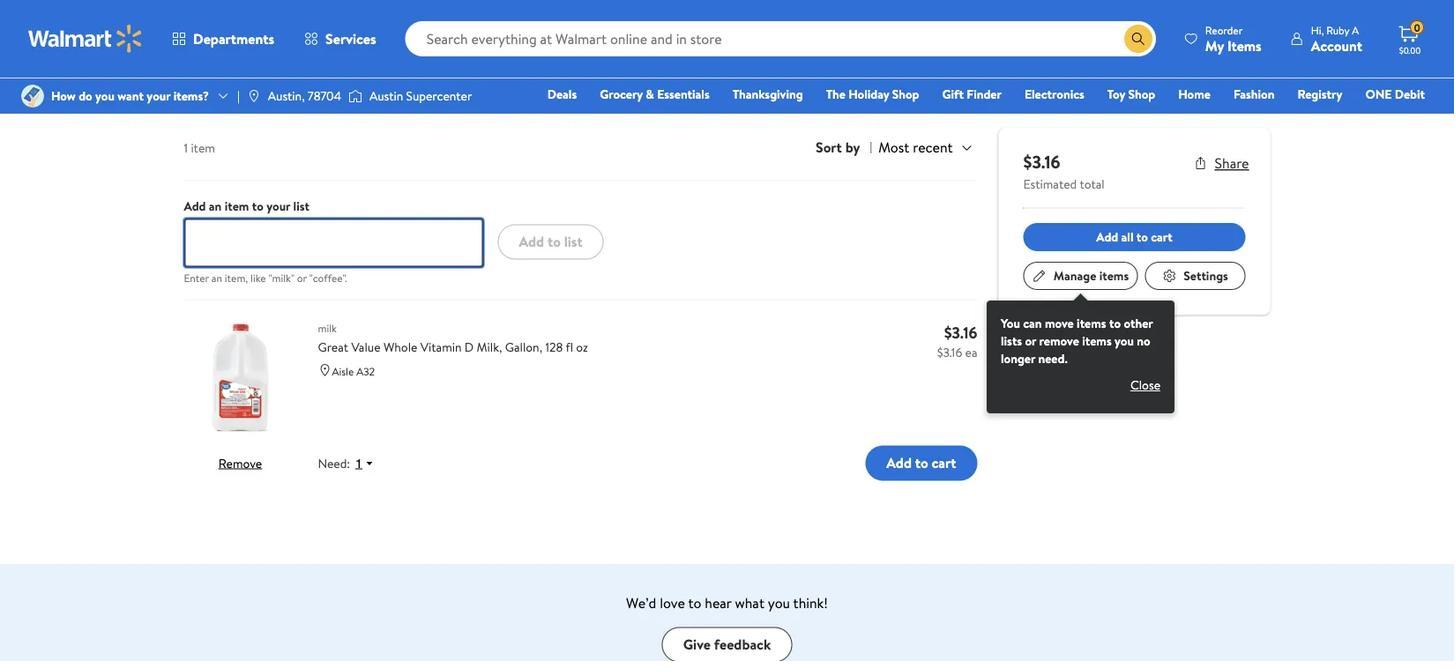 Task type: vqa. For each thing, say whether or not it's contained in the screenshot.
topmost an
yes



Task type: locate. For each thing, give the bounding box(es) containing it.
cart
[[1151, 228, 1173, 246], [932, 454, 957, 473]]

sort
[[816, 138, 842, 158]]

list up 78704
[[331, 23, 350, 41]]

add to list
[[519, 233, 583, 252]]

1 down items? on the left of the page
[[184, 139, 188, 157]]

electronics link
[[1017, 85, 1093, 104]]

add to list button
[[498, 225, 604, 260]]

0 vertical spatial an
[[209, 197, 222, 215]]

0 vertical spatial you
[[95, 87, 115, 104]]

1 vertical spatial list
[[564, 233, 583, 252]]

1 vertical spatial an
[[212, 271, 222, 286]]

walmart image
[[28, 25, 143, 53]]

remove
[[219, 455, 262, 472]]

2 shop from the left
[[1129, 86, 1156, 103]]

your up 'add an item to your list' "text field"
[[267, 197, 290, 215]]

0 vertical spatial list
[[293, 197, 310, 215]]

give
[[683, 636, 711, 655]]

you right what
[[768, 594, 790, 613]]

$3.16
[[1024, 149, 1061, 174], [944, 322, 978, 344], [937, 344, 963, 361]]

$3.16 estimated total
[[1024, 149, 1105, 193]]

toy shop link
[[1100, 85, 1164, 104]]

0 horizontal spatial list
[[249, 56, 282, 86]]

 image
[[21, 85, 44, 108], [348, 87, 362, 105]]

gift finder
[[943, 86, 1002, 103]]

1 vertical spatial item
[[225, 197, 249, 215]]

you right do
[[95, 87, 115, 104]]

0 vertical spatial list
[[331, 23, 350, 41]]

0 horizontal spatial cart
[[932, 454, 957, 473]]

1 horizontal spatial ruby's
[[294, 23, 328, 41]]

my items link
[[184, 23, 232, 41]]

add inside add all to cart button
[[1097, 228, 1119, 246]]

item up item,
[[225, 197, 249, 215]]

list up austin,
[[249, 56, 282, 86]]

close
[[1131, 377, 1161, 394]]

item down items? on the left of the page
[[191, 139, 215, 157]]

items?
[[173, 87, 209, 104]]

 image left how at left top
[[21, 85, 44, 108]]

an left item,
[[212, 271, 222, 286]]

&
[[646, 86, 654, 103]]

128
[[545, 339, 563, 356]]

0 vertical spatial 1
[[184, 139, 188, 157]]

settings
[[1184, 267, 1229, 284]]

ea
[[965, 344, 978, 361]]

2 horizontal spatial you
[[1115, 333, 1134, 350]]

1 horizontal spatial 1
[[356, 457, 362, 471]]

gift
[[943, 86, 964, 103]]

0 vertical spatial or
[[297, 271, 307, 286]]

to
[[252, 197, 264, 215], [1137, 228, 1148, 246], [548, 233, 561, 252], [1110, 315, 1121, 332], [915, 454, 929, 473], [688, 594, 702, 613]]

holiday
[[849, 86, 889, 103]]

1 horizontal spatial your
[[267, 197, 290, 215]]

or down the can
[[1025, 333, 1037, 350]]

Search search field
[[405, 21, 1156, 56]]

0 horizontal spatial  image
[[21, 85, 44, 108]]

whole
[[384, 339, 418, 356]]

1 horizontal spatial /
[[282, 23, 287, 41]]

your right want
[[147, 87, 171, 104]]

give feedback
[[683, 636, 771, 655]]

1 vertical spatial you
[[1115, 333, 1134, 350]]

1 vertical spatial 1
[[356, 457, 362, 471]]

1 horizontal spatial  image
[[348, 87, 362, 105]]

settings button
[[1145, 262, 1246, 290]]

0 horizontal spatial 1
[[184, 139, 188, 157]]

add inside add to cart button
[[887, 454, 912, 473]]

lists
[[251, 23, 275, 41]]

lists
[[1001, 333, 1022, 350]]

an for add
[[209, 197, 222, 215]]

add an item to your list
[[184, 197, 310, 215]]

 image right 78704
[[348, 87, 362, 105]]

Add an item to your list text field
[[184, 219, 484, 268]]

 image for how do you want your items?
[[21, 85, 44, 108]]

1 horizontal spatial cart
[[1151, 228, 1173, 246]]

lists link
[[251, 23, 275, 41]]

remove
[[1040, 333, 1080, 350]]

you left the no
[[1115, 333, 1134, 350]]

|
[[237, 87, 240, 104]]

austin supercenter
[[370, 87, 472, 104]]

one debit link
[[1358, 85, 1433, 104]]

/ left lists
[[239, 23, 244, 41]]

add
[[184, 197, 206, 215], [1097, 228, 1119, 246], [519, 233, 544, 252], [887, 454, 912, 473]]

great value whole vitamin d milk, gallon, 128 fl oz link
[[318, 339, 912, 357]]

need:
[[318, 455, 350, 472]]

$3.16 left you
[[944, 322, 978, 344]]

add for add an item to your list
[[184, 197, 206, 215]]

want
[[118, 87, 144, 104]]

grocery & essentials link
[[592, 85, 718, 104]]

total
[[1080, 176, 1105, 193]]

$3.16 inside '$3.16 estimated total'
[[1024, 149, 1061, 174]]

items right manage
[[1100, 267, 1129, 284]]

0 horizontal spatial you
[[95, 87, 115, 104]]

close button
[[1117, 371, 1175, 400]]

0 horizontal spatial shop
[[892, 86, 920, 103]]

1 horizontal spatial or
[[1025, 333, 1037, 350]]

1
[[184, 139, 188, 157], [356, 457, 362, 471]]

1 horizontal spatial item
[[225, 197, 249, 215]]

your for items?
[[147, 87, 171, 104]]

0 horizontal spatial /
[[239, 23, 244, 41]]

/ right lists link
[[282, 23, 287, 41]]

home link
[[1171, 85, 1219, 104]]

1 vertical spatial ruby's
[[184, 56, 244, 86]]

0 horizontal spatial ruby's
[[184, 56, 244, 86]]

shop right holiday
[[892, 86, 920, 103]]

0 vertical spatial ruby's
[[294, 23, 328, 41]]

2 / from the left
[[282, 23, 287, 41]]

manage items button
[[1024, 262, 1138, 290]]

an down 1 item
[[209, 197, 222, 215]]

you inside the you can move items to other lists or remove items you no longer need.
[[1115, 333, 1134, 350]]

walmart+ link
[[1365, 109, 1433, 128]]

items up ruby's list
[[203, 23, 232, 41]]

ruby's right lists link
[[294, 23, 328, 41]]

$3.16 for $3.16 $3.16 ea
[[944, 322, 978, 344]]

$3.16 up estimated
[[1024, 149, 1061, 174]]

your
[[147, 87, 171, 104], [267, 197, 290, 215]]

0 vertical spatial your
[[147, 87, 171, 104]]

0 horizontal spatial item
[[191, 139, 215, 157]]

1 vertical spatial your
[[267, 197, 290, 215]]

estimated
[[1024, 176, 1077, 193]]

1 horizontal spatial you
[[768, 594, 790, 613]]

add inside add to list button
[[519, 233, 544, 252]]

items
[[203, 23, 232, 41], [1100, 267, 1129, 284], [1077, 315, 1107, 332], [1082, 333, 1112, 350]]

think!
[[793, 594, 828, 613]]

no
[[1137, 333, 1151, 350]]

0 horizontal spatial or
[[297, 271, 307, 286]]

shop right the "toy"
[[1129, 86, 1156, 103]]

services button
[[289, 18, 391, 60]]

recent
[[913, 138, 953, 157]]

1 horizontal spatial shop
[[1129, 86, 1156, 103]]

1 horizontal spatial list
[[564, 233, 583, 252]]

ruby's up items? on the left of the page
[[184, 56, 244, 86]]

how
[[51, 87, 76, 104]]

78704
[[308, 87, 341, 104]]

 image
[[247, 89, 261, 103]]

enter an item, like "milk" or "coffee".
[[184, 271, 347, 286]]

1 vertical spatial list
[[249, 56, 282, 86]]

list inside button
[[564, 233, 583, 252]]

1 inside dropdown button
[[356, 457, 362, 471]]

grocery & essentials
[[600, 86, 710, 103]]

most recent button
[[872, 136, 978, 160]]

0 horizontal spatial list
[[293, 197, 310, 215]]

an
[[209, 197, 222, 215], [212, 271, 222, 286]]

one debit walmart+
[[1366, 86, 1425, 127]]

my left items
[[1206, 36, 1224, 55]]

aisle
[[332, 364, 354, 379]]

a32
[[357, 364, 375, 379]]

my up ruby's list
[[184, 23, 200, 41]]

1 vertical spatial or
[[1025, 333, 1037, 350]]

home
[[1179, 86, 1211, 103]]

search icon image
[[1132, 32, 1146, 46]]

gallon,
[[505, 339, 542, 356]]

1 right need:
[[356, 457, 362, 471]]

feedback
[[714, 636, 771, 655]]

do
[[79, 87, 92, 104]]

1 horizontal spatial my
[[1206, 36, 1224, 55]]

0 horizontal spatial your
[[147, 87, 171, 104]]

registry link
[[1290, 85, 1351, 104]]

or right "milk"
[[297, 271, 307, 286]]



Task type: describe. For each thing, give the bounding box(es) containing it.
milk
[[318, 321, 337, 336]]

all
[[1122, 228, 1134, 246]]

1 button
[[350, 456, 382, 472]]

can
[[1023, 315, 1042, 332]]

"coffee".
[[309, 271, 347, 286]]

most
[[879, 138, 910, 157]]

hi, ruby a account
[[1311, 22, 1363, 55]]

share
[[1215, 153, 1249, 173]]

0
[[1414, 20, 1421, 35]]

need.
[[1039, 350, 1068, 367]]

a
[[1352, 22, 1359, 37]]

1 / from the left
[[239, 23, 244, 41]]

add for add to list
[[519, 233, 544, 252]]

1 shop from the left
[[892, 86, 920, 103]]

add for add all to cart
[[1097, 228, 1119, 246]]

give feedback button
[[662, 628, 792, 662]]

what
[[735, 594, 765, 613]]

aisle a32
[[332, 364, 375, 379]]

1 for 1 item
[[184, 139, 188, 157]]

deals
[[548, 86, 577, 103]]

value
[[351, 339, 381, 356]]

add for add to cart
[[887, 454, 912, 473]]

love
[[660, 594, 685, 613]]

add all to cart
[[1097, 228, 1173, 246]]

sort by
[[816, 138, 860, 158]]

one
[[1366, 86, 1392, 103]]

finder
[[967, 86, 1002, 103]]

manage items
[[1054, 267, 1129, 284]]

to inside the you can move items to other lists or remove items you no longer need.
[[1110, 315, 1121, 332]]

manage
[[1054, 267, 1097, 284]]

debit
[[1395, 86, 1425, 103]]

like
[[251, 271, 266, 286]]

1 horizontal spatial list
[[331, 23, 350, 41]]

great
[[318, 339, 349, 356]]

"milk"
[[269, 271, 295, 286]]

0 vertical spatial item
[[191, 139, 215, 157]]

austin
[[370, 87, 403, 104]]

0 horizontal spatial my
[[184, 23, 200, 41]]

gift finder link
[[935, 85, 1010, 104]]

grocery
[[600, 86, 643, 103]]

thanksgiving link
[[725, 85, 811, 104]]

$3.16 $3.16 ea
[[937, 322, 978, 361]]

other
[[1124, 315, 1153, 332]]

toy
[[1108, 86, 1126, 103]]

milk great value whole vitamin d milk, gallon, 128 fl oz
[[318, 321, 588, 356]]

the
[[826, 86, 846, 103]]

1 for 1
[[356, 457, 362, 471]]

oz
[[576, 339, 588, 356]]

we'd love to hear what you think!
[[626, 594, 828, 613]]

$3.16 for $3.16 estimated total
[[1024, 149, 1061, 174]]

Walmart Site-Wide search field
[[405, 21, 1156, 56]]

milk,
[[477, 339, 502, 356]]

supercenter
[[406, 87, 472, 104]]

move
[[1045, 315, 1074, 332]]

ruby's list
[[184, 56, 282, 86]]

2 vertical spatial you
[[768, 594, 790, 613]]

longer
[[1001, 350, 1036, 367]]

departments
[[193, 29, 274, 49]]

hi,
[[1311, 22, 1324, 37]]

the holiday shop
[[826, 86, 920, 103]]

you
[[1001, 315, 1020, 332]]

fashion
[[1234, 86, 1275, 103]]

add all to cart button
[[1024, 223, 1246, 251]]

services
[[326, 29, 376, 49]]

your for list
[[267, 197, 290, 215]]

items right move
[[1077, 315, 1107, 332]]

items right remove
[[1082, 333, 1112, 350]]

reorder my items
[[1206, 22, 1262, 55]]

fl
[[566, 339, 573, 356]]

essentials
[[657, 86, 710, 103]]

items inside button
[[1100, 267, 1129, 284]]

share button
[[1194, 153, 1249, 173]]

toy shop
[[1108, 86, 1156, 103]]

$3.16 left ea
[[937, 344, 963, 361]]

fashion link
[[1226, 85, 1283, 104]]

austin, 78704
[[268, 87, 341, 104]]

austin,
[[268, 87, 305, 104]]

account
[[1311, 36, 1363, 55]]

 image for austin supercenter
[[348, 87, 362, 105]]

my inside reorder my items
[[1206, 36, 1224, 55]]

the holiday shop link
[[818, 85, 928, 104]]

1 vertical spatial cart
[[932, 454, 957, 473]]

how do you want your items?
[[51, 87, 209, 104]]

0 vertical spatial cart
[[1151, 228, 1173, 246]]

add to cart
[[887, 454, 957, 473]]

an for enter
[[212, 271, 222, 286]]

registry
[[1298, 86, 1343, 103]]

my items / lists / ruby's list
[[184, 23, 350, 41]]

d
[[465, 339, 474, 356]]

enter
[[184, 271, 209, 286]]

or inside the you can move items to other lists or remove items you no longer need.
[[1025, 333, 1037, 350]]

1 item
[[184, 139, 215, 157]]

items
[[1228, 36, 1262, 55]]

vitamin
[[421, 339, 462, 356]]



